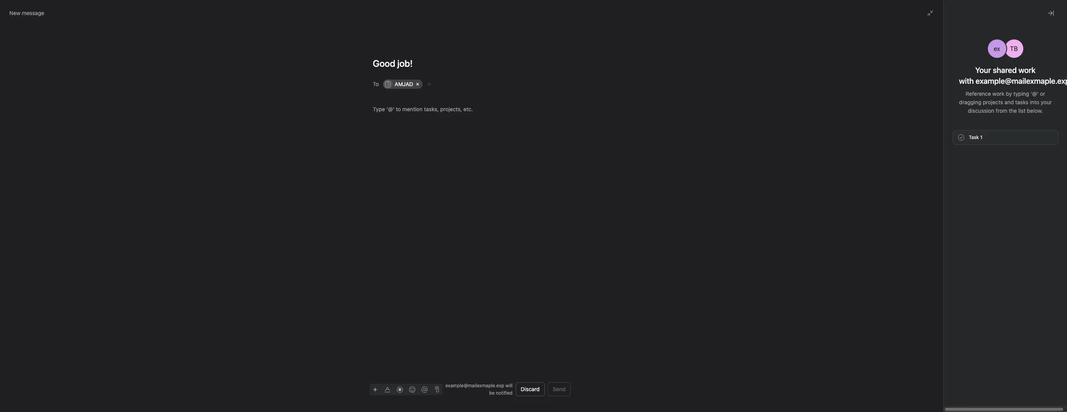 Task type: vqa. For each thing, say whether or not it's contained in the screenshot.
Project Created Tyler Black at bottom
yes



Task type: describe. For each thing, give the bounding box(es) containing it.
with example@mailexmaple.exp
[[960, 77, 1068, 85]]

tb
[[1011, 45, 1018, 52]]

send for send message to members
[[933, 192, 948, 199]]

risk!
[[1026, 115, 1037, 121]]

expect
[[362, 89, 379, 95]]

less!
[[414, 89, 425, 95]]

reference
[[966, 90, 992, 97]]

latest status update element
[[924, 75, 1058, 150]]

list
[[1019, 107, 1026, 114]]

tyler inside tyler black just now
[[946, 129, 958, 136]]

we're
[[1005, 115, 1019, 121]]

send message to members
[[933, 192, 1011, 199]]

'@'
[[1031, 90, 1039, 97]]

black inside first update tyler black
[[947, 251, 961, 257]]

new message
[[9, 10, 44, 16]]

amjad cell
[[384, 80, 423, 89]]

insert an object image
[[373, 388, 378, 392]]

your
[[1041, 99, 1052, 106]]

summary what is the origin of halloween? it's november, let's go to the next thing now, we're at risk!
[[930, 98, 1047, 121]]

the left origin
[[949, 106, 957, 113]]

project created
[[933, 312, 977, 319]]

track is falling tyler black
[[933, 212, 974, 228]]

now,
[[992, 115, 1004, 121]]

typing
[[1014, 90, 1030, 97]]

from
[[996, 107, 1008, 114]]

origin
[[959, 106, 973, 113]]

project created tyler black
[[933, 312, 977, 328]]

formatting image
[[385, 387, 391, 393]]

track is falling
[[930, 85, 971, 92]]

1
[[981, 135, 983, 140]]

track is falling button
[[933, 212, 984, 220]]

let's
[[930, 115, 941, 121]]

task 1
[[970, 135, 983, 140]]

is falling
[[948, 85, 971, 92]]

update
[[947, 242, 967, 249]]

tyler inside first update tyler black
[[933, 251, 946, 257]]

of
[[974, 106, 979, 113]]

black inside "project created tyler black"
[[947, 321, 961, 328]]

go
[[942, 115, 949, 121]]

no
[[406, 89, 413, 95]]

message for new
[[22, 10, 44, 16]]

by
[[1007, 90, 1013, 97]]

record a video image
[[397, 387, 403, 393]]

projects
[[983, 99, 1004, 106]]

you and example@mailexmaple.exp joined 8 minutes ago
[[933, 271, 1054, 286]]

example@mailexmaple.exp inside example@mailexmaple.exp will be notified
[[446, 383, 504, 389]]

send message to members button
[[933, 192, 1011, 199]]

discard
[[521, 386, 540, 393]]

dragging
[[960, 99, 982, 106]]

your
[[976, 66, 992, 75]]

black inside track is falling tyler black
[[947, 222, 961, 228]]

tyler inside "project created tyler black"
[[933, 321, 946, 328]]

and inside the reference work by typing '@' or dragging projects and tasks into your discussion from the list below.
[[1005, 99, 1014, 106]]

tyler black link inside latest status update element
[[946, 129, 974, 136]]

example@mailexmaple.exp will be notified
[[446, 383, 513, 396]]

i
[[359, 89, 360, 95]]

tyler black link for first
[[933, 251, 961, 257]]

task
[[970, 135, 979, 140]]

to inside summary what is the origin of halloween? it's november, let's go to the next thing now, we're at risk!
[[950, 115, 955, 121]]

just
[[946, 137, 955, 143]]

minutes
[[937, 280, 954, 286]]

send button
[[548, 383, 571, 397]]



Task type: locate. For each thing, give the bounding box(es) containing it.
to
[[373, 81, 379, 87]]

is left falling
[[950, 212, 955, 219]]

to left members
[[976, 192, 982, 199]]

work inside the your shared work with example@mailexmaple.exp
[[1019, 66, 1036, 75]]

1 horizontal spatial work
[[1019, 66, 1036, 75]]

will
[[506, 383, 513, 389]]

discard button
[[516, 383, 545, 397]]

below.
[[1028, 107, 1044, 114]]

is
[[944, 106, 948, 113], [950, 212, 955, 219]]

tyler black just now
[[946, 129, 974, 143]]

your shared work with example@mailexmaple.exp
[[960, 66, 1068, 85]]

and up the it's
[[1005, 99, 1014, 106]]

1 vertical spatial ex
[[946, 291, 951, 297]]

first
[[933, 242, 945, 249]]

1 horizontal spatial ex
[[994, 45, 1001, 52]]

0 horizontal spatial message
[[22, 10, 44, 16]]

track inside track is falling tyler black
[[933, 212, 949, 219]]

example@mailexmaple.exp
[[957, 271, 1035, 278], [446, 383, 504, 389]]

ex left tb
[[994, 45, 1001, 52]]

toolbar
[[370, 384, 432, 395]]

send for send
[[553, 386, 566, 393]]

message
[[22, 10, 44, 16], [949, 192, 975, 199]]

1 vertical spatial to
[[976, 192, 982, 199]]

tyler up first
[[933, 222, 946, 228]]

work inside the reference work by typing '@' or dragging projects and tasks into your discussion from the list below.
[[993, 90, 1005, 97]]

black down track is falling button
[[947, 222, 961, 228]]

track for track is falling
[[930, 85, 946, 92]]

black
[[960, 129, 974, 136], [947, 222, 961, 228], [947, 251, 961, 257], [947, 321, 961, 328]]

tyler down first
[[933, 251, 946, 257]]

november,
[[1019, 106, 1046, 113]]

tyler black link down project created
[[933, 321, 961, 328]]

track for track is falling tyler black
[[933, 212, 949, 219]]

at risk
[[924, 59, 945, 68]]

1 vertical spatial message
[[949, 192, 975, 199]]

black down project created
[[947, 321, 961, 328]]

the
[[949, 106, 957, 113], [1009, 107, 1018, 114], [956, 115, 965, 121]]

ex
[[994, 45, 1001, 52], [946, 291, 951, 297]]

work up "with example@mailexmaple.exp"
[[1019, 66, 1036, 75]]

1 horizontal spatial example@mailexmaple.exp
[[957, 271, 1035, 278]]

shared
[[993, 66, 1017, 75]]

example@mailexmaple.exp up be
[[446, 383, 504, 389]]

tyler
[[946, 129, 958, 136], [933, 222, 946, 228], [933, 251, 946, 257], [933, 321, 946, 328]]

0 vertical spatial example@mailexmaple.exp
[[957, 271, 1035, 278]]

notified
[[496, 390, 513, 396]]

send inside button
[[553, 386, 566, 393]]

add another team, project, or person image
[[427, 82, 432, 87]]

example@mailexmaple.exp up ago
[[957, 271, 1035, 278]]

discussion
[[968, 107, 995, 114]]

halloween?
[[981, 106, 1008, 113]]

tyler black link
[[946, 129, 974, 136], [933, 222, 961, 228], [933, 251, 961, 257], [933, 321, 961, 328]]

new
[[9, 10, 20, 16]]

and up the minutes
[[945, 271, 956, 278]]

at
[[1020, 115, 1025, 121]]

0 horizontal spatial example@mailexmaple.exp
[[446, 383, 504, 389]]

0 horizontal spatial and
[[396, 89, 405, 95]]

ago
[[956, 280, 964, 286]]

1 horizontal spatial to
[[976, 192, 982, 199]]

0 vertical spatial work
[[1019, 66, 1036, 75]]

minimize image
[[928, 10, 934, 16]]

ex down the minutes
[[946, 291, 951, 297]]

0 vertical spatial to
[[950, 115, 955, 121]]

2 vertical spatial and
[[945, 271, 956, 278]]

black inside tyler black just now
[[960, 129, 974, 136]]

100%
[[380, 89, 394, 95]]

1 horizontal spatial and
[[945, 271, 956, 278]]

0 vertical spatial ex
[[994, 45, 1001, 52]]

the up we're
[[1009, 107, 1018, 114]]

and
[[396, 89, 405, 95], [1005, 99, 1014, 106], [945, 271, 956, 278]]

0 vertical spatial send
[[933, 192, 948, 199]]

track inside latest status update element
[[930, 85, 946, 92]]

send right discard
[[553, 386, 566, 393]]

into
[[1031, 99, 1040, 106]]

tyler black link down first
[[933, 251, 961, 257]]

tyler inside track is falling tyler black
[[933, 222, 946, 228]]

message for send
[[949, 192, 975, 199]]

Add subject text field
[[364, 57, 580, 70]]

is inside track is falling tyler black
[[950, 212, 955, 219]]

it's
[[1010, 106, 1017, 113]]

members
[[984, 192, 1011, 199]]

first update button
[[933, 241, 995, 249]]

0 vertical spatial is
[[944, 106, 948, 113]]

2 horizontal spatial and
[[1005, 99, 1014, 106]]

to right go
[[950, 115, 955, 121]]

0 vertical spatial and
[[396, 89, 405, 95]]

1 vertical spatial track
[[933, 212, 949, 219]]

now
[[956, 137, 965, 143]]

tyler down project created
[[933, 321, 946, 328]]

1 vertical spatial send
[[553, 386, 566, 393]]

is up go
[[944, 106, 948, 113]]

tyler up just
[[946, 129, 958, 136]]

work up projects
[[993, 90, 1005, 97]]

example@mailexmaple.exp inside you and example@mailexmaple.exp joined 8 minutes ago
[[957, 271, 1035, 278]]

0 horizontal spatial to
[[950, 115, 955, 121]]

8
[[933, 280, 936, 286]]

1 horizontal spatial message
[[949, 192, 975, 199]]

reference work by typing '@' or dragging projects and tasks into your discussion from the list below.
[[960, 90, 1052, 114]]

1 vertical spatial work
[[993, 90, 1005, 97]]

to
[[950, 115, 955, 121], [976, 192, 982, 199]]

the down origin
[[956, 115, 965, 121]]

what
[[930, 106, 942, 113]]

or
[[1041, 90, 1046, 97]]

first update tyler black
[[933, 242, 967, 257]]

tasks
[[1016, 99, 1029, 106]]

0 horizontal spatial ex
[[946, 291, 951, 297]]

at mention image
[[422, 387, 428, 393]]

tyler black link up now
[[946, 129, 974, 136]]

i expect 100% and no less!
[[359, 89, 425, 95]]

0 horizontal spatial send
[[553, 386, 566, 393]]

close image
[[1048, 10, 1055, 16]]

send
[[933, 192, 948, 199], [553, 386, 566, 393]]

1 horizontal spatial is
[[950, 212, 955, 219]]

hide sidebar image
[[10, 6, 16, 12]]

thing
[[978, 115, 991, 121]]

1 vertical spatial example@mailexmaple.exp
[[446, 383, 504, 389]]

work
[[1019, 66, 1036, 75], [993, 90, 1005, 97]]

and inside you and example@mailexmaple.exp joined 8 minutes ago
[[945, 271, 956, 278]]

summary
[[930, 98, 956, 104]]

0 vertical spatial track
[[930, 85, 946, 92]]

track up summary
[[930, 85, 946, 92]]

tyler black link for project created
[[933, 321, 961, 328]]

0 horizontal spatial is
[[944, 106, 948, 113]]

1 vertical spatial is
[[950, 212, 955, 219]]

1 horizontal spatial send
[[933, 192, 948, 199]]

message up falling
[[949, 192, 975, 199]]

the inside the reference work by typing '@' or dragging projects and tasks into your discussion from the list below.
[[1009, 107, 1018, 114]]

Project description title text field
[[354, 66, 437, 82]]

0 vertical spatial message
[[22, 10, 44, 16]]

track left falling
[[933, 212, 949, 219]]

tyler black link down track is falling button
[[933, 222, 961, 228]]

next
[[966, 115, 977, 121]]

0 horizontal spatial work
[[993, 90, 1005, 97]]

send up track is falling button
[[933, 192, 948, 199]]

message right new
[[22, 10, 44, 16]]

track
[[930, 85, 946, 92], [933, 212, 949, 219]]

you and example@mailexmaple.exp joined button
[[933, 271, 1054, 278]]

joined
[[1037, 271, 1054, 278]]

and down amjad
[[396, 89, 405, 95]]

be
[[489, 390, 495, 396]]

black down update
[[947, 251, 961, 257]]

1 vertical spatial and
[[1005, 99, 1014, 106]]

you
[[933, 271, 943, 278]]

amjad
[[395, 81, 413, 87]]

falling
[[957, 212, 974, 219]]

tyler black link for track
[[933, 222, 961, 228]]

black up now
[[960, 129, 974, 136]]

is inside summary what is the origin of halloween? it's november, let's go to the next thing now, we're at risk!
[[944, 106, 948, 113]]

emoji image
[[409, 387, 416, 393]]

amjad row
[[384, 79, 569, 91]]



